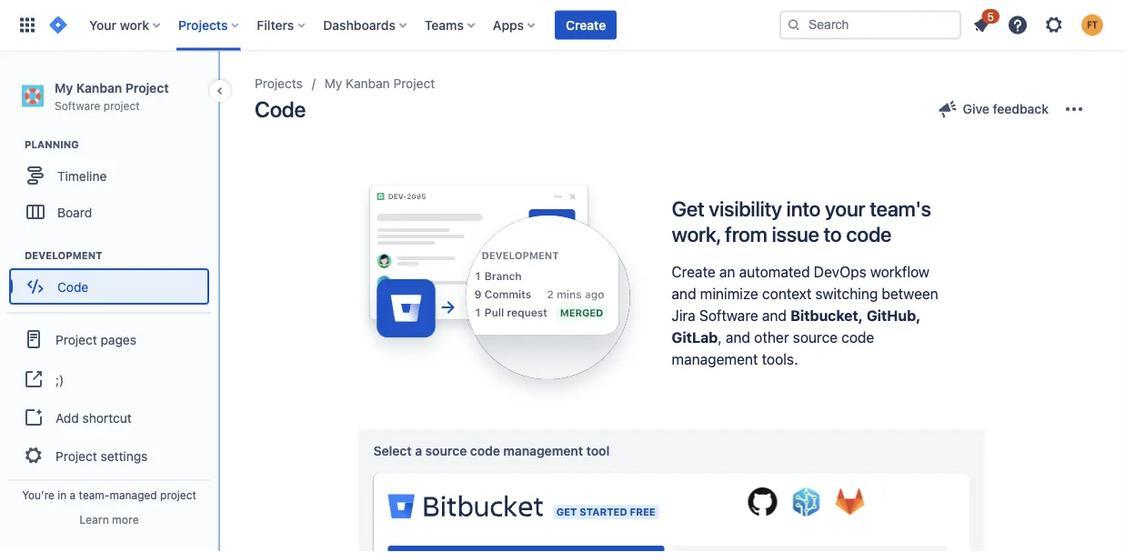 Task type: locate. For each thing, give the bounding box(es) containing it.
software inside 'my kanban project software project'
[[55, 99, 100, 112]]

shortcut
[[82, 410, 132, 425]]

0 vertical spatial code
[[846, 221, 892, 246]]

pages
[[101, 332, 136, 347]]

timeline
[[57, 168, 107, 183]]

projects
[[178, 17, 228, 32], [255, 76, 303, 91]]

development group
[[9, 248, 217, 310]]

2 horizontal spatial and
[[762, 307, 787, 324]]

0 horizontal spatial my
[[55, 80, 73, 95]]

0 vertical spatial source
[[793, 329, 838, 346]]

management down ,
[[672, 350, 758, 368]]

code
[[846, 221, 892, 246], [841, 329, 874, 346], [470, 443, 500, 458]]

settings
[[101, 448, 148, 463]]

to
[[824, 221, 842, 246]]

source right select
[[425, 443, 467, 458]]

kanban inside 'my kanban project software project'
[[76, 80, 122, 95]]

notifications image
[[970, 14, 992, 36]]

0 vertical spatial management
[[672, 350, 758, 368]]

get left the started on the bottom
[[556, 506, 577, 518]]

0 horizontal spatial project
[[103, 99, 140, 112]]

source
[[793, 329, 838, 346], [425, 443, 467, 458]]

0 vertical spatial get
[[672, 196, 704, 221]]

teams button
[[419, 10, 482, 40]]

software down minimize
[[699, 307, 758, 324]]

,
[[718, 329, 722, 346]]

get
[[672, 196, 704, 221], [556, 506, 577, 518]]

projects right work
[[178, 17, 228, 32]]

project inside 'my kanban project software project'
[[125, 80, 169, 95]]

0 vertical spatial projects
[[178, 17, 228, 32]]

1 vertical spatial software
[[699, 307, 758, 324]]

0 horizontal spatial kanban
[[76, 80, 122, 95]]

0 horizontal spatial a
[[70, 488, 76, 501]]

project right the managed
[[160, 488, 196, 501]]

my right projects 'link' in the left of the page
[[324, 76, 342, 91]]

0 horizontal spatial get
[[556, 506, 577, 518]]

planning
[[25, 139, 79, 151]]

more image
[[1063, 98, 1085, 120]]

teams
[[425, 17, 464, 32]]

0 horizontal spatial software
[[55, 99, 100, 112]]

software inside create an automated devops workflow and minimize context switching between jira software and
[[699, 307, 758, 324]]

code down development
[[57, 279, 88, 294]]

tools.
[[762, 350, 798, 368]]

0 vertical spatial create
[[566, 17, 606, 32]]

feedback
[[993, 101, 1049, 116]]

and
[[672, 285, 696, 302], [762, 307, 787, 324], [726, 329, 750, 346]]

free
[[630, 506, 655, 518]]

create
[[566, 17, 606, 32], [672, 263, 716, 280]]

settings image
[[1043, 14, 1065, 36]]

code inside get visibility into your team's work, from issue to code
[[846, 221, 892, 246]]

1 vertical spatial projects
[[255, 76, 303, 91]]

bitbucket,
[[790, 307, 863, 324]]

and right ,
[[726, 329, 750, 346]]

appswitcher icon image
[[16, 14, 38, 36]]

give feedback
[[963, 101, 1049, 116]]

1 horizontal spatial kanban
[[346, 76, 390, 91]]

1 vertical spatial source
[[425, 443, 467, 458]]

group
[[7, 312, 211, 481]]

software up planning
[[55, 99, 100, 112]]

your work button
[[84, 10, 167, 40]]

0 vertical spatial a
[[415, 443, 422, 458]]

project down add
[[55, 448, 97, 463]]

software
[[55, 99, 100, 112], [699, 307, 758, 324]]

a
[[415, 443, 422, 458], [70, 488, 76, 501]]

add
[[55, 410, 79, 425]]

filters
[[257, 17, 294, 32]]

1 horizontal spatial my
[[324, 76, 342, 91]]

0 vertical spatial software
[[55, 99, 100, 112]]

1 vertical spatial code
[[57, 279, 88, 294]]

source down the bitbucket,
[[793, 329, 838, 346]]

my
[[324, 76, 342, 91], [55, 80, 73, 95]]

issue
[[772, 221, 819, 246]]

filters button
[[251, 10, 312, 40]]

0 vertical spatial project
[[103, 99, 140, 112]]

5
[[987, 10, 994, 23]]

a right in
[[70, 488, 76, 501]]

0 vertical spatial code
[[255, 96, 306, 122]]

banner
[[0, 0, 1125, 51]]

code inside code "link"
[[57, 279, 88, 294]]

kanban down your
[[76, 80, 122, 95]]

1 horizontal spatial create
[[672, 263, 716, 280]]

project up timeline link
[[103, 99, 140, 112]]

projects inside popup button
[[178, 17, 228, 32]]

1 horizontal spatial project
[[160, 488, 196, 501]]

other
[[754, 329, 789, 346]]

1 horizontal spatial a
[[415, 443, 422, 458]]

jira software image
[[47, 14, 69, 36]]

;)
[[55, 372, 64, 387]]

1 vertical spatial management
[[503, 443, 583, 458]]

management inside , and other source code management tools.
[[672, 350, 758, 368]]

management
[[672, 350, 758, 368], [503, 443, 583, 458]]

source inside , and other source code management tools.
[[793, 329, 838, 346]]

jira software image
[[47, 14, 69, 36]]

my for my kanban project software project
[[55, 80, 73, 95]]

dashboards button
[[318, 10, 414, 40]]

you're in a team-managed project
[[22, 488, 196, 501]]

team's
[[870, 196, 931, 221]]

and up other
[[762, 307, 787, 324]]

timeline link
[[9, 158, 209, 194]]

1 horizontal spatial management
[[672, 350, 758, 368]]

0 horizontal spatial source
[[425, 443, 467, 458]]

0 horizontal spatial and
[[672, 285, 696, 302]]

select
[[373, 443, 412, 458]]

create right apps popup button at the top
[[566, 17, 606, 32]]

and up "jira"
[[672, 285, 696, 302]]

code
[[255, 96, 306, 122], [57, 279, 88, 294]]

devops
[[814, 263, 866, 280]]

my up planning
[[55, 80, 73, 95]]

project down work
[[125, 80, 169, 95]]

kanban down "dashboards" popup button
[[346, 76, 390, 91]]

1 horizontal spatial source
[[793, 329, 838, 346]]

projects down filters dropdown button
[[255, 76, 303, 91]]

project inside 'my kanban project software project'
[[103, 99, 140, 112]]

projects for projects popup button
[[178, 17, 228, 32]]

a right select
[[415, 443, 422, 458]]

management left tool
[[503, 443, 583, 458]]

0 horizontal spatial projects
[[178, 17, 228, 32]]

my kanban project link
[[324, 73, 435, 95]]

team-
[[79, 488, 110, 501]]

github,
[[867, 307, 921, 324]]

code down projects 'link' in the left of the page
[[255, 96, 306, 122]]

learn more
[[79, 513, 139, 526]]

gitlab
[[672, 329, 718, 346]]

1 horizontal spatial projects
[[255, 76, 303, 91]]

1 vertical spatial and
[[762, 307, 787, 324]]

tool
[[586, 443, 610, 458]]

project
[[393, 76, 435, 91], [125, 80, 169, 95], [55, 332, 97, 347], [55, 448, 97, 463]]

Search field
[[779, 10, 961, 40]]

bitbucket, github, gitlab
[[672, 307, 921, 346]]

0 vertical spatial and
[[672, 285, 696, 302]]

1 vertical spatial get
[[556, 506, 577, 518]]

an
[[719, 263, 735, 280]]

search image
[[787, 18, 801, 32]]

1 vertical spatial create
[[672, 263, 716, 280]]

1 horizontal spatial and
[[726, 329, 750, 346]]

development
[[25, 250, 102, 262]]

get up work,
[[672, 196, 704, 221]]

1 horizontal spatial get
[[672, 196, 704, 221]]

workflow
[[870, 263, 930, 280]]

add shortcut
[[55, 410, 132, 425]]

project
[[103, 99, 140, 112], [160, 488, 196, 501]]

get inside get visibility into your team's work, from issue to code
[[672, 196, 704, 221]]

project pages
[[55, 332, 136, 347]]

you're
[[22, 488, 54, 501]]

create left an on the right
[[672, 263, 716, 280]]

1 horizontal spatial software
[[699, 307, 758, 324]]

my inside 'my kanban project software project'
[[55, 80, 73, 95]]

create inside create an automated devops workflow and minimize context switching between jira software and
[[672, 263, 716, 280]]

0 horizontal spatial create
[[566, 17, 606, 32]]

switching
[[815, 285, 878, 302]]

1 vertical spatial project
[[160, 488, 196, 501]]

2 vertical spatial code
[[470, 443, 500, 458]]

group containing project pages
[[7, 312, 211, 481]]

apps button
[[487, 10, 542, 40]]

create inside button
[[566, 17, 606, 32]]

1 vertical spatial code
[[841, 329, 874, 346]]

bitbucket image
[[388, 487, 544, 524], [388, 487, 544, 524]]

create button
[[555, 10, 617, 40]]

kanban
[[346, 76, 390, 91], [76, 80, 122, 95]]

2 vertical spatial and
[[726, 329, 750, 346]]

kanban for my kanban project software project
[[76, 80, 122, 95]]

0 horizontal spatial code
[[57, 279, 88, 294]]



Task type: vqa. For each thing, say whether or not it's contained in the screenshot.
created
no



Task type: describe. For each thing, give the bounding box(es) containing it.
get visibility into your team's work, from issue to code
[[672, 196, 931, 246]]

project left pages
[[55, 332, 97, 347]]

learn
[[79, 513, 109, 526]]

in
[[58, 488, 67, 501]]

project down primary 'element'
[[393, 76, 435, 91]]

kanban for my kanban project
[[346, 76, 390, 91]]

get started free
[[556, 506, 655, 518]]

, and other source code management tools.
[[672, 329, 874, 368]]

projects link
[[255, 73, 303, 95]]

project settings
[[55, 448, 148, 463]]

managed
[[110, 488, 157, 501]]

work,
[[672, 221, 721, 246]]

;) link
[[7, 359, 211, 399]]

my kanban project software project
[[55, 80, 169, 112]]

board link
[[9, 194, 209, 230]]

your work
[[89, 17, 149, 32]]

jira
[[672, 307, 696, 324]]

work
[[120, 17, 149, 32]]

projects button
[[173, 10, 246, 40]]

development image
[[3, 245, 25, 267]]

more
[[112, 513, 139, 526]]

planning group
[[9, 138, 217, 236]]

planning image
[[3, 134, 25, 156]]

learn more button
[[79, 512, 139, 527]]

my kanban project
[[324, 76, 435, 91]]

into
[[786, 196, 821, 221]]

between
[[882, 285, 938, 302]]

your profile and settings image
[[1081, 14, 1103, 36]]

1 vertical spatial a
[[70, 488, 76, 501]]

banner containing your work
[[0, 0, 1125, 51]]

my for my kanban project
[[324, 76, 342, 91]]

create for create an automated devops workflow and minimize context switching between jira software and
[[672, 263, 716, 280]]

apps
[[493, 17, 524, 32]]

visibility
[[709, 196, 782, 221]]

1 horizontal spatial code
[[255, 96, 306, 122]]

code inside , and other source code management tools.
[[841, 329, 874, 346]]

add shortcut button
[[7, 399, 211, 436]]

help image
[[1007, 14, 1029, 36]]

minimize
[[700, 285, 758, 302]]

automated
[[739, 263, 810, 280]]

projects for projects 'link' in the left of the page
[[255, 76, 303, 91]]

project pages link
[[7, 319, 211, 359]]

dashboards
[[323, 17, 396, 32]]

your
[[89, 17, 116, 32]]

get for get started free
[[556, 506, 577, 518]]

started
[[580, 506, 627, 518]]

give
[[963, 101, 989, 116]]

board
[[57, 204, 92, 219]]

primary element
[[11, 0, 779, 50]]

0 horizontal spatial management
[[503, 443, 583, 458]]

give feedback button
[[926, 95, 1060, 124]]

context
[[762, 285, 812, 302]]

your
[[825, 196, 865, 221]]

and inside , and other source code management tools.
[[726, 329, 750, 346]]

project settings link
[[7, 436, 211, 476]]

select a source code management tool
[[373, 443, 610, 458]]

create an automated devops workflow and minimize context switching between jira software and
[[672, 263, 938, 324]]

from
[[725, 221, 767, 246]]

create for create
[[566, 17, 606, 32]]

get for get visibility into your team's work, from issue to code
[[672, 196, 704, 221]]

code link
[[9, 268, 209, 305]]



